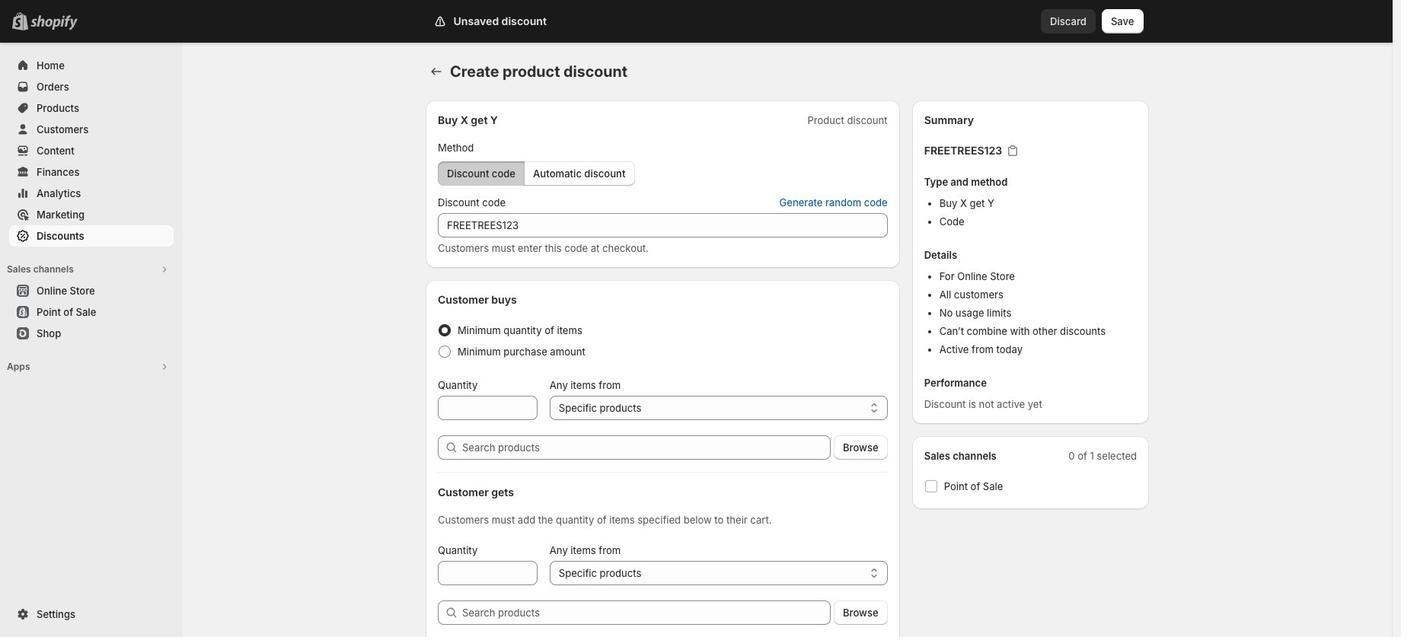Task type: vqa. For each thing, say whether or not it's contained in the screenshot.
19th "row"
no



Task type: describe. For each thing, give the bounding box(es) containing it.
1 search products text field from the top
[[462, 436, 831, 460]]

shopify image
[[30, 15, 78, 30]]



Task type: locate. For each thing, give the bounding box(es) containing it.
None text field
[[438, 213, 888, 238], [438, 396, 538, 421], [438, 213, 888, 238], [438, 396, 538, 421]]

0 vertical spatial search products text field
[[462, 436, 831, 460]]

1 vertical spatial search products text field
[[462, 601, 831, 626]]

2 search products text field from the top
[[462, 601, 831, 626]]

Search products text field
[[462, 436, 831, 460], [462, 601, 831, 626]]

None text field
[[438, 562, 538, 586]]



